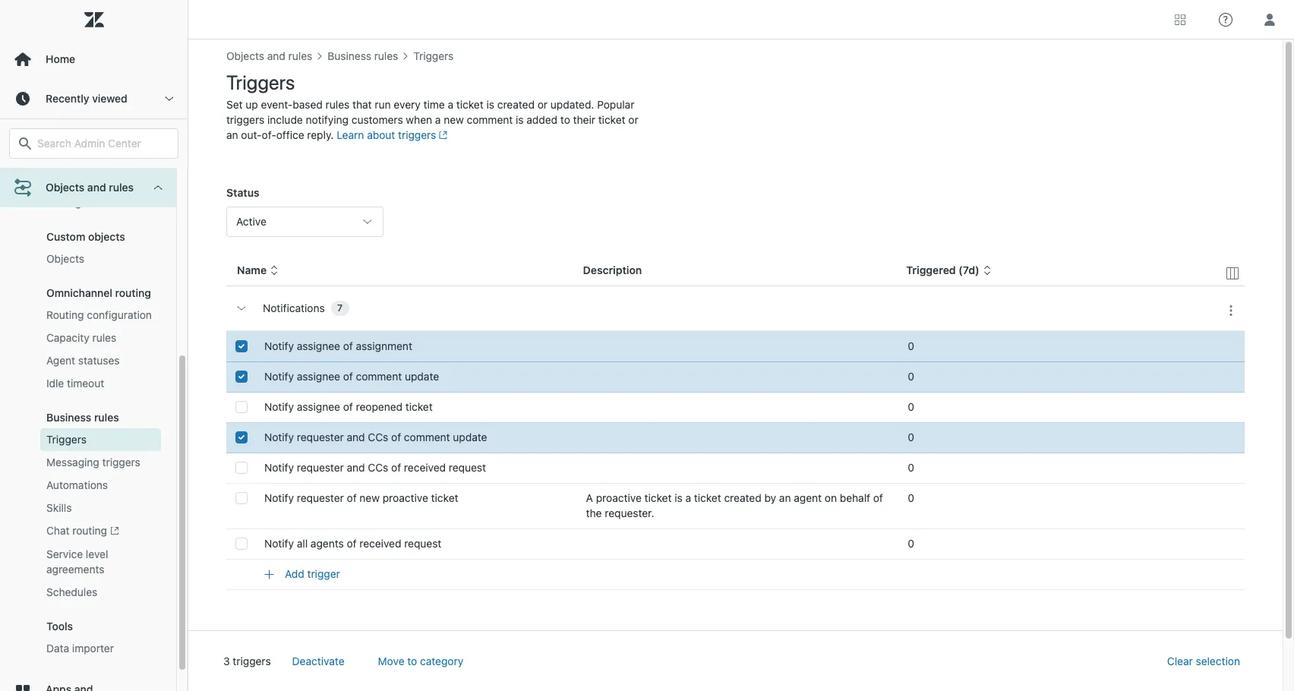 Task type: vqa. For each thing, say whether or not it's contained in the screenshot.
right routing
yes



Task type: locate. For each thing, give the bounding box(es) containing it.
objects link
[[40, 248, 161, 270]]

service level agreements link
[[40, 543, 161, 581]]

routing up configuration
[[115, 286, 151, 299]]

1 vertical spatial statuses
[[78, 354, 120, 367]]

objects for objects
[[46, 252, 84, 265]]

1 vertical spatial objects
[[46, 252, 84, 265]]

recently
[[46, 92, 89, 105]]

data importer link
[[40, 638, 161, 660]]

statuses for ticket statuses
[[79, 173, 121, 186]]

None search field
[[2, 128, 186, 159]]

schedules element
[[46, 585, 97, 600]]

messaging
[[46, 456, 99, 469]]

tree containing ticket statuses
[[0, 21, 188, 691]]

service
[[46, 548, 83, 561]]

0 vertical spatial rules
[[109, 181, 134, 194]]

chat routing
[[46, 524, 107, 537]]

tree item
[[0, 21, 176, 673]]

objects inside dropdown button
[[46, 181, 85, 194]]

routing
[[115, 286, 151, 299], [72, 524, 107, 537]]

data
[[46, 642, 69, 655]]

tree item containing ticket statuses
[[0, 21, 176, 673]]

chat routing link
[[40, 520, 161, 543]]

rules
[[109, 181, 134, 194], [92, 331, 116, 344], [94, 411, 119, 424]]

Search Admin Center field
[[37, 137, 169, 150]]

chat routing element
[[46, 523, 119, 540]]

messaging triggers
[[46, 456, 140, 469]]

0 vertical spatial objects
[[46, 181, 85, 194]]

skills element
[[46, 501, 72, 516]]

omnichannel routing
[[46, 286, 151, 299]]

service level agreements element
[[46, 547, 155, 578]]

schedules link
[[40, 581, 161, 604]]

tools
[[46, 620, 73, 633]]

tree
[[0, 21, 188, 691]]

service level agreements
[[46, 548, 108, 576]]

routing configuration
[[46, 308, 152, 321]]

objects inside 'link'
[[46, 252, 84, 265]]

and
[[87, 181, 106, 194]]

idle timeout
[[46, 377, 104, 390]]

viewed
[[92, 92, 127, 105]]

rules right and
[[109, 181, 134, 194]]

triggers link
[[40, 428, 161, 451]]

objects down custom at the left of the page
[[46, 252, 84, 265]]

0 vertical spatial statuses
[[79, 173, 121, 186]]

automations element
[[46, 478, 108, 493]]

statuses
[[79, 173, 121, 186], [78, 354, 120, 367]]

messaging triggers element
[[46, 455, 140, 470]]

tools element
[[46, 620, 73, 633]]

importer
[[72, 642, 114, 655]]

custom objects element
[[46, 230, 125, 243]]

recently viewed button
[[0, 79, 188, 119]]

ticket statuses
[[46, 173, 121, 186]]

objects up 'settings'
[[46, 181, 85, 194]]

recently viewed
[[46, 92, 127, 105]]

0 horizontal spatial routing
[[72, 524, 107, 537]]

1 vertical spatial rules
[[92, 331, 116, 344]]

rules up triggers link
[[94, 411, 119, 424]]

automations link
[[40, 474, 161, 497]]

capacity
[[46, 331, 89, 344]]

primary element
[[0, 0, 188, 691]]

1 vertical spatial routing
[[72, 524, 107, 537]]

routing up level
[[72, 524, 107, 537]]

agent statuses
[[46, 354, 120, 367]]

ticket statuses link
[[40, 169, 161, 191]]

objects
[[46, 181, 85, 194], [46, 252, 84, 265]]

triggers element
[[46, 432, 87, 447]]

objects for objects and rules
[[46, 181, 85, 194]]

settings link
[[40, 191, 161, 214]]

chat
[[46, 524, 69, 537]]

1 horizontal spatial routing
[[115, 286, 151, 299]]

0 vertical spatial routing
[[115, 286, 151, 299]]

skills link
[[40, 497, 161, 520]]

rules down routing configuration link
[[92, 331, 116, 344]]

level
[[86, 548, 108, 561]]

data importer
[[46, 642, 114, 655]]

business rules element
[[46, 411, 119, 424]]

agreements
[[46, 563, 104, 576]]

agent statuses element
[[46, 353, 120, 368]]

user menu image
[[1260, 9, 1280, 29]]

2 vertical spatial rules
[[94, 411, 119, 424]]



Task type: describe. For each thing, give the bounding box(es) containing it.
help image
[[1219, 13, 1233, 26]]

rules for business rules
[[94, 411, 119, 424]]

data importer element
[[46, 641, 114, 657]]

none search field inside the primary element
[[2, 128, 186, 159]]

business
[[46, 411, 91, 424]]

tree item inside tree
[[0, 21, 176, 673]]

skills
[[46, 501, 72, 514]]

routing configuration link
[[40, 304, 161, 327]]

routing
[[46, 308, 84, 321]]

zendesk products image
[[1175, 14, 1186, 25]]

rules inside dropdown button
[[109, 181, 134, 194]]

schedules
[[46, 586, 97, 599]]

tree inside the primary element
[[0, 21, 188, 691]]

idle timeout link
[[40, 372, 161, 395]]

settings element
[[46, 195, 87, 210]]

objects and rules button
[[0, 168, 176, 207]]

automations
[[46, 479, 108, 492]]

settings
[[46, 196, 87, 209]]

objects and rules group
[[0, 61, 176, 673]]

triggers
[[102, 456, 140, 469]]

messaging triggers link
[[40, 451, 161, 474]]

routing for omnichannel routing
[[115, 286, 151, 299]]

omnichannel
[[46, 286, 112, 299]]

objects
[[88, 230, 125, 243]]

ticket statuses element
[[46, 172, 121, 188]]

routing for chat routing
[[72, 524, 107, 537]]

business rules
[[46, 411, 119, 424]]

agent
[[46, 354, 75, 367]]

objects and rules
[[46, 181, 134, 194]]

home button
[[0, 40, 188, 79]]

custom
[[46, 230, 85, 243]]

objects element
[[46, 251, 84, 267]]

idle timeout element
[[46, 376, 104, 391]]

custom objects
[[46, 230, 125, 243]]

configuration
[[87, 308, 152, 321]]

statuses for agent statuses
[[78, 354, 120, 367]]

timeout
[[67, 377, 104, 390]]

omnichannel routing element
[[46, 286, 151, 299]]

rules for capacity rules
[[92, 331, 116, 344]]

agent statuses link
[[40, 349, 161, 372]]

capacity rules
[[46, 331, 116, 344]]

triggers
[[46, 433, 87, 446]]

home
[[46, 52, 75, 65]]

idle
[[46, 377, 64, 390]]

ticket
[[46, 173, 76, 186]]

routing configuration element
[[46, 308, 152, 323]]

capacity rules element
[[46, 330, 116, 346]]

capacity rules link
[[40, 327, 161, 349]]



